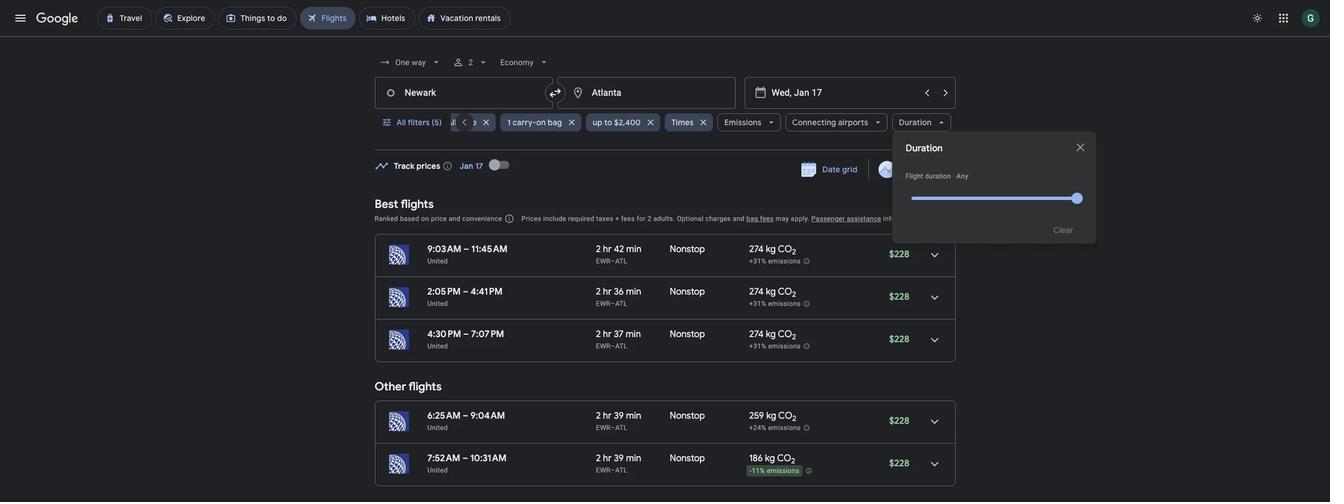 Task type: describe. For each thing, give the bounding box(es) containing it.
+
[[615, 215, 620, 223]]

required
[[568, 215, 595, 223]]

– inside 2 hr 42 min ewr – atl
[[611, 258, 616, 266]]

nonstop flight. element for 4:41 pm
[[670, 287, 705, 300]]

nonstop for 10:31 am
[[670, 453, 705, 465]]

connecting airports
[[792, 117, 869, 128]]

total duration 2 hr 39 min. element for 186
[[596, 453, 670, 466]]

close dialog image
[[1074, 141, 1088, 154]]

2 inside 2 hr 42 min ewr – atl
[[596, 244, 601, 255]]

min for 9:04 am
[[626, 411, 642, 422]]

274 for 2 hr 37 min
[[750, 329, 764, 340]]

11%
[[752, 468, 765, 476]]

kg for 4:41 pm
[[766, 287, 776, 298]]

apply.
[[791, 215, 810, 223]]

259
[[750, 411, 764, 422]]

$2,400
[[614, 117, 641, 128]]

change appearance image
[[1244, 5, 1272, 32]]

kg for 9:04 am
[[767, 411, 777, 422]]

2:05 pm
[[428, 287, 461, 298]]

on for carry-
[[537, 117, 546, 128]]

274 kg co 2 for 2 hr 42 min
[[750, 244, 796, 257]]

leaves newark liberty international airport at 9:03 am on wednesday, january 17 and arrives at hartsfield-jackson atlanta international airport at 11:45 am on wednesday, january 17. element
[[428, 244, 508, 255]]

Departure time: 2:05 PM. text field
[[428, 287, 461, 298]]

leaves newark liberty international airport at 6:25 am on wednesday, january 17 and arrives at hartsfield-jackson atlanta international airport at 9:04 am on wednesday, january 17. element
[[428, 411, 505, 422]]

for
[[637, 215, 646, 223]]

Departure text field
[[772, 78, 917, 108]]

carry-
[[513, 117, 537, 128]]

Arrival time: 9:04 AM. text field
[[471, 411, 505, 422]]

ranked based on price and convenience
[[375, 215, 502, 223]]

36
[[614, 287, 624, 298]]

6:25 am
[[428, 411, 461, 422]]

4:30 pm
[[428, 329, 461, 340]]

all filters (5)
[[396, 117, 442, 128]]

2 hr 36 min ewr – atl
[[596, 287, 642, 308]]

duration button
[[892, 109, 951, 136]]

nonstop for 4:41 pm
[[670, 287, 705, 298]]

price graph
[[901, 165, 945, 175]]

Arrival time: 7:07 PM. text field
[[471, 329, 504, 340]]

up to $2,400 button
[[586, 109, 660, 136]]

228 us dollars text field for 274
[[890, 249, 910, 260]]

– inside 2 hr 37 min ewr – atl
[[611, 343, 616, 351]]

emissions for 2 hr 36 min
[[769, 300, 801, 308]]

up
[[593, 117, 603, 128]]

11:45 am
[[472, 244, 508, 255]]

2 hr 37 min ewr – atl
[[596, 329, 641, 351]]

228 US dollars text field
[[890, 334, 910, 346]]

37
[[614, 329, 624, 340]]

nonstop flight. element for 10:31 am
[[670, 453, 705, 466]]

2 inside popup button
[[469, 58, 473, 67]]

duration
[[925, 173, 951, 180]]

star alliance button
[[423, 109, 496, 136]]

bag inside popup button
[[548, 117, 562, 128]]

Departure time: 4:30 PM. text field
[[428, 329, 461, 340]]

+31% for 2 hr 36 min
[[750, 300, 767, 308]]

+24% emissions
[[750, 425, 801, 433]]

atl for 4:41 pm
[[616, 300, 628, 308]]

track prices
[[394, 161, 441, 171]]

all
[[396, 117, 406, 128]]

date grid button
[[793, 159, 867, 180]]

42
[[614, 244, 624, 255]]

co for 9:04 am
[[779, 411, 793, 422]]

total duration 2 hr 42 min. element
[[596, 244, 670, 257]]

emissions for 2 hr 39 min
[[769, 425, 801, 433]]

united for 9:03 am
[[428, 258, 448, 266]]

jan
[[460, 161, 474, 171]]

emissions for 2 hr 37 min
[[769, 343, 801, 351]]

none search field containing duration
[[375, 49, 1097, 244]]

274 for 2 hr 42 min
[[750, 244, 764, 255]]

co for 11:45 am
[[778, 244, 792, 255]]

nonstop flight. element for 7:07 pm
[[670, 329, 705, 342]]

assistance
[[847, 215, 882, 223]]

hr for 11:45 am
[[603, 244, 612, 255]]

charges
[[706, 215, 731, 223]]

+31% emissions for 2 hr 37 min
[[750, 343, 801, 351]]

airports
[[839, 117, 869, 128]]

all filters (5) button
[[375, 109, 451, 136]]

flight
[[906, 173, 924, 180]]

flight details. leaves newark liberty international airport at 4:30 pm on wednesday, january 17 and arrives at hartsfield-jackson atlanta international airport at 7:07 pm on wednesday, january 17. image
[[921, 327, 948, 354]]

ewr for 10:31 am
[[596, 467, 611, 475]]

find the best price region
[[375, 152, 956, 189]]

best flights
[[375, 197, 434, 212]]

grid
[[842, 165, 858, 175]]

2 inside 259 kg co 2
[[793, 414, 797, 424]]

228 us dollars text field for 186
[[890, 416, 910, 427]]

39 for 10:31 am
[[614, 453, 624, 465]]

based
[[400, 215, 420, 223]]

Arrival time: 10:31 AM. text field
[[470, 453, 507, 465]]

7:52 am – 10:31 am united
[[428, 453, 507, 475]]

2 and from the left
[[733, 215, 745, 223]]

may
[[776, 215, 789, 223]]

date
[[823, 165, 840, 175]]

connecting airports button
[[786, 109, 888, 136]]

nonstop for 9:04 am
[[670, 411, 705, 422]]

2:05 pm – 4:41 pm united
[[428, 287, 503, 308]]

nonstop for 7:07 pm
[[670, 329, 705, 340]]

1 and from the left
[[449, 215, 461, 223]]

2 hr 42 min ewr – atl
[[596, 244, 642, 266]]

274 kg co 2 for 2 hr 36 min
[[750, 287, 796, 300]]

total duration 2 hr 37 min. element
[[596, 329, 670, 342]]

leaves newark liberty international airport at 2:05 pm on wednesday, january 17 and arrives at hartsfield-jackson atlanta international airport at 4:41 pm on wednesday, january 17. element
[[428, 287, 503, 298]]

7:07 pm
[[471, 329, 504, 340]]

swap origin and destination. image
[[548, 86, 562, 100]]

previous image
[[451, 109, 478, 136]]

convenience
[[463, 215, 502, 223]]

4:30 pm – 7:07 pm united
[[428, 329, 504, 351]]

$228 for 9:04 am
[[890, 416, 910, 427]]

ewr for 4:41 pm
[[596, 300, 611, 308]]

Departure time: 7:52 AM. text field
[[428, 453, 461, 465]]

atl for 10:31 am
[[616, 467, 628, 475]]

$228 for 7:07 pm
[[890, 334, 910, 346]]

times
[[672, 117, 694, 128]]

to
[[605, 117, 612, 128]]

+24%
[[750, 425, 767, 433]]

graph
[[922, 165, 945, 175]]

2 hr 39 min ewr – atl for 10:31 am
[[596, 453, 642, 475]]

learn more about ranking image
[[505, 214, 515, 224]]

Arrival time: 4:41 PM. text field
[[471, 287, 503, 298]]

flight details. leaves newark liberty international airport at 7:52 am on wednesday, january 17 and arrives at hartsfield-jackson atlanta international airport at 10:31 am on wednesday, january 17. image
[[921, 451, 948, 478]]

flights for other flights
[[409, 380, 442, 394]]

+31% emissions for 2 hr 42 min
[[750, 258, 801, 266]]

10:31 am
[[470, 453, 507, 465]]

include
[[544, 215, 567, 223]]

-
[[750, 468, 752, 476]]

passenger
[[812, 215, 845, 223]]

Arrival time: 11:45 AM. text field
[[472, 244, 508, 255]]

2 inside 2 hr 37 min ewr – atl
[[596, 329, 601, 340]]

hr for 9:04 am
[[603, 411, 612, 422]]

1 carry-on bag button
[[501, 109, 582, 136]]

nonstop for 11:45 am
[[670, 244, 705, 255]]

star
[[430, 117, 445, 128]]

hr for 4:41 pm
[[603, 287, 612, 298]]

connecting
[[792, 117, 837, 128]]

up to $2,400
[[593, 117, 641, 128]]



Task type: vqa. For each thing, say whether or not it's contained in the screenshot.
15 Jan Cell
no



Task type: locate. For each thing, give the bounding box(es) containing it.
1 vertical spatial bag
[[747, 215, 759, 223]]

kg inside 186 kg co 2
[[765, 453, 775, 465]]

0 vertical spatial on
[[537, 117, 546, 128]]

emissions for 2 hr 42 min
[[769, 258, 801, 266]]

co inside 259 kg co 2
[[779, 411, 793, 422]]

4 ewr from the top
[[596, 424, 611, 432]]

price graph button
[[872, 159, 954, 180]]

4 atl from the top
[[616, 424, 628, 432]]

1 horizontal spatial bag
[[747, 215, 759, 223]]

on left price
[[421, 215, 429, 223]]

274
[[750, 244, 764, 255], [750, 287, 764, 298], [750, 329, 764, 340]]

+31% emissions for 2 hr 36 min
[[750, 300, 801, 308]]

united for 7:52 am
[[428, 467, 448, 475]]

nonstop flight. element for 9:04 am
[[670, 411, 705, 424]]

1 horizontal spatial on
[[537, 117, 546, 128]]

times button
[[665, 109, 713, 136]]

ewr for 9:04 am
[[596, 424, 611, 432]]

0 vertical spatial 228 us dollars text field
[[890, 249, 910, 260]]

bag down swap origin and destination. icon
[[548, 117, 562, 128]]

1 horizontal spatial fees
[[760, 215, 774, 223]]

co for 7:07 pm
[[778, 329, 792, 340]]

min for 7:07 pm
[[626, 329, 641, 340]]

2 228 us dollars text field from the top
[[890, 416, 910, 427]]

5 united from the top
[[428, 467, 448, 475]]

prices
[[522, 215, 542, 223]]

2 united from the top
[[428, 300, 448, 308]]

co inside 186 kg co 2
[[777, 453, 792, 465]]

2 button
[[448, 49, 494, 76]]

$228 left flight details. leaves newark liberty international airport at 9:03 am on wednesday, january 17 and arrives at hartsfield-jackson atlanta international airport at 11:45 am on wednesday, january 17. image
[[890, 249, 910, 260]]

duration inside popup button
[[899, 117, 932, 128]]

united inside 2:05 pm – 4:41 pm united
[[428, 300, 448, 308]]

228 US dollars text field
[[890, 292, 910, 303]]

3 hr from the top
[[603, 329, 612, 340]]

1 vertical spatial +31%
[[750, 300, 767, 308]]

4 nonstop flight. element from the top
[[670, 411, 705, 424]]

1 vertical spatial 39
[[614, 453, 624, 465]]

1 228 us dollars text field from the top
[[890, 249, 910, 260]]

0 vertical spatial 2 hr 39 min ewr – atl
[[596, 411, 642, 432]]

2
[[469, 58, 473, 67], [648, 215, 652, 223], [596, 244, 601, 255], [792, 248, 796, 257], [596, 287, 601, 298], [792, 290, 796, 300], [596, 329, 601, 340], [792, 333, 796, 342], [596, 411, 601, 422], [793, 414, 797, 424], [596, 453, 601, 465], [792, 457, 796, 467]]

loading results progress bar
[[0, 36, 1331, 39]]

274 for 2 hr 36 min
[[750, 287, 764, 298]]

1 vertical spatial on
[[421, 215, 429, 223]]

1 274 kg co 2 from the top
[[750, 244, 796, 257]]

emissions button
[[718, 109, 781, 136]]

co
[[778, 244, 792, 255], [778, 287, 792, 298], [778, 329, 792, 340], [779, 411, 793, 422], [777, 453, 792, 465]]

1 hr from the top
[[603, 244, 612, 255]]

price
[[901, 165, 921, 175]]

track
[[394, 161, 415, 171]]

kg
[[766, 244, 776, 255], [766, 287, 776, 298], [766, 329, 776, 340], [767, 411, 777, 422], [765, 453, 775, 465]]

0 horizontal spatial on
[[421, 215, 429, 223]]

hr for 7:07 pm
[[603, 329, 612, 340]]

2 hr 39 min ewr – atl
[[596, 411, 642, 432], [596, 453, 642, 475]]

min inside 2 hr 37 min ewr – atl
[[626, 329, 641, 340]]

bag fees button
[[747, 215, 774, 223]]

– inside 2:05 pm – 4:41 pm united
[[463, 287, 469, 298]]

– inside 6:25 am – 9:04 am united
[[463, 411, 469, 422]]

duration
[[899, 117, 932, 128], [906, 143, 943, 154]]

min
[[627, 244, 642, 255], [626, 287, 642, 298], [626, 329, 641, 340], [626, 411, 642, 422], [626, 453, 642, 465]]

None search field
[[375, 49, 1097, 244]]

0 vertical spatial flights
[[401, 197, 434, 212]]

any
[[957, 173, 969, 180]]

5 atl from the top
[[616, 467, 628, 475]]

kg for 10:31 am
[[765, 453, 775, 465]]

1 vertical spatial 274 kg co 2
[[750, 287, 796, 300]]

total duration 2 hr 36 min. element
[[596, 287, 670, 300]]

flight details. leaves newark liberty international airport at 2:05 pm on wednesday, january 17 and arrives at hartsfield-jackson atlanta international airport at 4:41 pm on wednesday, january 17. image
[[921, 284, 948, 312]]

– inside 7:52 am – 10:31 am united
[[463, 453, 468, 465]]

4:41 pm
[[471, 287, 503, 298]]

228 us dollars text field left flight details. leaves newark liberty international airport at 9:03 am on wednesday, january 17 and arrives at hartsfield-jackson atlanta international airport at 11:45 am on wednesday, january 17. image
[[890, 249, 910, 260]]

main content
[[375, 152, 956, 496]]

taxes
[[596, 215, 614, 223]]

3 $228 from the top
[[890, 334, 910, 346]]

0 horizontal spatial fees
[[621, 215, 635, 223]]

None text field
[[558, 77, 736, 109]]

nonstop
[[670, 244, 705, 255], [670, 287, 705, 298], [670, 329, 705, 340], [670, 411, 705, 422], [670, 453, 705, 465]]

united inside 7:52 am – 10:31 am united
[[428, 467, 448, 475]]

atl for 7:07 pm
[[616, 343, 628, 351]]

on inside 1 carry-on bag popup button
[[537, 117, 546, 128]]

ewr inside 2 hr 36 min ewr – atl
[[596, 300, 611, 308]]

+31% emissions
[[750, 258, 801, 266], [750, 300, 801, 308], [750, 343, 801, 351]]

2 vertical spatial 274 kg co 2
[[750, 329, 796, 342]]

united inside 4:30 pm – 7:07 pm united
[[428, 343, 448, 351]]

3 nonstop from the top
[[670, 329, 705, 340]]

– inside 2 hr 36 min ewr – atl
[[611, 300, 616, 308]]

228 us dollars text field left flight details. leaves newark liberty international airport at 6:25 am on wednesday, january 17 and arrives at hartsfield-jackson atlanta international airport at 9:04 am on wednesday, january 17. icon
[[890, 416, 910, 427]]

1 ewr from the top
[[596, 258, 611, 266]]

flights
[[401, 197, 434, 212], [409, 380, 442, 394]]

$228 for 4:41 pm
[[890, 292, 910, 303]]

1 274 from the top
[[750, 244, 764, 255]]

passenger assistance button
[[812, 215, 882, 223]]

ewr inside 2 hr 37 min ewr – atl
[[596, 343, 611, 351]]

2 vertical spatial 228 us dollars text field
[[890, 459, 910, 470]]

united down 2:05 pm
[[428, 300, 448, 308]]

atl inside 2 hr 36 min ewr – atl
[[616, 300, 628, 308]]

2 inside 186 kg co 2
[[792, 457, 796, 467]]

learn more about tracked prices image
[[443, 161, 453, 171]]

0 vertical spatial bag
[[548, 117, 562, 128]]

ewr for 7:07 pm
[[596, 343, 611, 351]]

star alliance
[[430, 117, 477, 128]]

– inside 4:30 pm – 7:07 pm united
[[464, 329, 469, 340]]

+31% for 2 hr 42 min
[[750, 258, 767, 266]]

atl for 11:45 am
[[616, 258, 628, 266]]

1 2 hr 39 min ewr – atl from the top
[[596, 411, 642, 432]]

$228
[[890, 249, 910, 260], [890, 292, 910, 303], [890, 334, 910, 346], [890, 416, 910, 427], [890, 459, 910, 470]]

(5)
[[432, 117, 442, 128]]

co for 4:41 pm
[[778, 287, 792, 298]]

5 $228 from the top
[[890, 459, 910, 470]]

1 vertical spatial 2 hr 39 min ewr – atl
[[596, 453, 642, 475]]

None text field
[[375, 77, 553, 109]]

united for 6:25 am
[[428, 424, 448, 432]]

9:03 am – 11:45 am united
[[428, 244, 508, 266]]

186 kg co 2
[[750, 453, 796, 467]]

min for 4:41 pm
[[626, 287, 642, 298]]

flight duration · any
[[906, 173, 969, 180]]

4 hr from the top
[[603, 411, 612, 422]]

min inside 2 hr 42 min ewr – atl
[[627, 244, 642, 255]]

ranked
[[375, 215, 398, 223]]

2 fees from the left
[[760, 215, 774, 223]]

5 ewr from the top
[[596, 467, 611, 475]]

fees left may at the top
[[760, 215, 774, 223]]

united down departure time: 6:25 am. text box on the left of page
[[428, 424, 448, 432]]

min inside 2 hr 36 min ewr – atl
[[626, 287, 642, 298]]

2 hr 39 min ewr – atl for 9:04 am
[[596, 411, 642, 432]]

1 total duration 2 hr 39 min. element from the top
[[596, 411, 670, 424]]

flights for best flights
[[401, 197, 434, 212]]

1
[[508, 117, 511, 128]]

2 hr from the top
[[603, 287, 612, 298]]

1 horizontal spatial and
[[733, 215, 745, 223]]

on right 1
[[537, 117, 546, 128]]

united down 7:52 am
[[428, 467, 448, 475]]

atl inside 2 hr 42 min ewr – atl
[[616, 258, 628, 266]]

4 nonstop from the top
[[670, 411, 705, 422]]

None field
[[375, 52, 446, 73], [496, 52, 554, 73], [375, 52, 446, 73], [496, 52, 554, 73]]

2 nonstop flight. element from the top
[[670, 287, 705, 300]]

1 vertical spatial total duration 2 hr 39 min. element
[[596, 453, 670, 466]]

best
[[375, 197, 398, 212]]

kg for 11:45 am
[[766, 244, 776, 255]]

prices
[[417, 161, 441, 171]]

united for 2:05 pm
[[428, 300, 448, 308]]

total duration 2 hr 39 min. element for 259
[[596, 411, 670, 424]]

1 united from the top
[[428, 258, 448, 266]]

leaves newark liberty international airport at 7:52 am on wednesday, january 17 and arrives at hartsfield-jackson atlanta international airport at 10:31 am on wednesday, january 17. element
[[428, 453, 507, 465]]

228 US dollars text field
[[890, 249, 910, 260], [890, 416, 910, 427], [890, 459, 910, 470]]

-11% emissions
[[750, 468, 800, 476]]

9:03 am
[[428, 244, 462, 255]]

leaves newark liberty international airport at 4:30 pm on wednesday, january 17 and arrives at hartsfield-jackson atlanta international airport at 7:07 pm on wednesday, january 17. element
[[428, 329, 504, 340]]

flights right other
[[409, 380, 442, 394]]

min for 10:31 am
[[626, 453, 642, 465]]

$228 left flight details. leaves newark liberty international airport at 7:52 am on wednesday, january 17 and arrives at hartsfield-jackson atlanta international airport at 10:31 am on wednesday, january 17. icon
[[890, 459, 910, 470]]

4 $228 from the top
[[890, 416, 910, 427]]

0 horizontal spatial and
[[449, 215, 461, 223]]

duration up price graph button
[[899, 117, 932, 128]]

1 vertical spatial flights
[[409, 380, 442, 394]]

4 united from the top
[[428, 424, 448, 432]]

39
[[614, 411, 624, 422], [614, 453, 624, 465]]

1 vertical spatial duration
[[906, 143, 943, 154]]

fees
[[621, 215, 635, 223], [760, 215, 774, 223]]

main content containing best flights
[[375, 152, 956, 496]]

0 vertical spatial total duration 2 hr 39 min. element
[[596, 411, 670, 424]]

5 hr from the top
[[603, 453, 612, 465]]

filters
[[408, 117, 430, 128]]

$228 for 11:45 am
[[890, 249, 910, 260]]

1 vertical spatial 274
[[750, 287, 764, 298]]

on for based
[[421, 215, 429, 223]]

$228 left flight details. leaves newark liberty international airport at 6:25 am on wednesday, january 17 and arrives at hartsfield-jackson atlanta international airport at 9:04 am on wednesday, january 17. icon
[[890, 416, 910, 427]]

2 39 from the top
[[614, 453, 624, 465]]

adults.
[[654, 215, 675, 223]]

bag left may at the top
[[747, 215, 759, 223]]

bag
[[548, 117, 562, 128], [747, 215, 759, 223]]

kg for 7:07 pm
[[766, 329, 776, 340]]

3 atl from the top
[[616, 343, 628, 351]]

17
[[476, 161, 483, 171]]

1 carry-on bag
[[508, 117, 562, 128]]

date grid
[[823, 165, 858, 175]]

1 +31% from the top
[[750, 258, 767, 266]]

united inside 6:25 am – 9:04 am united
[[428, 424, 448, 432]]

1 $228 from the top
[[890, 249, 910, 260]]

2 vertical spatial +31% emissions
[[750, 343, 801, 351]]

0 horizontal spatial bag
[[548, 117, 562, 128]]

0 vertical spatial duration
[[899, 117, 932, 128]]

·
[[953, 173, 955, 180]]

united down departure time: 9:03 am. text box
[[428, 258, 448, 266]]

2 vertical spatial 274
[[750, 329, 764, 340]]

1 vertical spatial +31% emissions
[[750, 300, 801, 308]]

prices include required taxes + fees for 2 adults. optional charges and bag fees may apply. passenger assistance
[[522, 215, 882, 223]]

optional
[[677, 215, 704, 223]]

ewr
[[596, 258, 611, 266], [596, 300, 611, 308], [596, 343, 611, 351], [596, 424, 611, 432], [596, 467, 611, 475]]

2 atl from the top
[[616, 300, 628, 308]]

ewr for 11:45 am
[[596, 258, 611, 266]]

main menu image
[[14, 11, 27, 25]]

2 $228 from the top
[[890, 292, 910, 303]]

0 vertical spatial +31%
[[750, 258, 767, 266]]

1 +31% emissions from the top
[[750, 258, 801, 266]]

3 nonstop flight. element from the top
[[670, 329, 705, 342]]

nonstop flight. element for 11:45 am
[[670, 244, 705, 257]]

2 2 hr 39 min ewr – atl from the top
[[596, 453, 642, 475]]

and
[[449, 215, 461, 223], [733, 215, 745, 223]]

3 228 us dollars text field from the top
[[890, 459, 910, 470]]

228 us dollars text field left flight details. leaves newark liberty international airport at 7:52 am on wednesday, january 17 and arrives at hartsfield-jackson atlanta international airport at 10:31 am on wednesday, january 17. icon
[[890, 459, 910, 470]]

9:04 am
[[471, 411, 505, 422]]

nonstop flight. element
[[670, 244, 705, 257], [670, 287, 705, 300], [670, 329, 705, 342], [670, 411, 705, 424], [670, 453, 705, 466]]

2 +31% from the top
[[750, 300, 767, 308]]

2 274 from the top
[[750, 287, 764, 298]]

1 vertical spatial 228 us dollars text field
[[890, 416, 910, 427]]

1 nonstop from the top
[[670, 244, 705, 255]]

hr inside 2 hr 37 min ewr – atl
[[603, 329, 612, 340]]

alliance
[[447, 117, 477, 128]]

hr inside 2 hr 42 min ewr – atl
[[603, 244, 612, 255]]

and right charges
[[733, 215, 745, 223]]

co for 10:31 am
[[777, 453, 792, 465]]

3 +31% emissions from the top
[[750, 343, 801, 351]]

emissions
[[769, 258, 801, 266], [769, 300, 801, 308], [769, 343, 801, 351], [769, 425, 801, 433], [767, 468, 800, 476]]

united for 4:30 pm
[[428, 343, 448, 351]]

united down 4:30 pm
[[428, 343, 448, 351]]

flights up based
[[401, 197, 434, 212]]

1 39 from the top
[[614, 411, 624, 422]]

hr
[[603, 244, 612, 255], [603, 287, 612, 298], [603, 329, 612, 340], [603, 411, 612, 422], [603, 453, 612, 465]]

7:52 am
[[428, 453, 461, 465]]

atl inside 2 hr 37 min ewr – atl
[[616, 343, 628, 351]]

emissions
[[725, 117, 762, 128]]

0 vertical spatial 274 kg co 2
[[750, 244, 796, 257]]

on
[[537, 117, 546, 128], [421, 215, 429, 223]]

1 nonstop flight. element from the top
[[670, 244, 705, 257]]

ewr inside 2 hr 42 min ewr – atl
[[596, 258, 611, 266]]

3 274 kg co 2 from the top
[[750, 329, 796, 342]]

none text field inside 'search box'
[[375, 77, 553, 109]]

0 vertical spatial +31% emissions
[[750, 258, 801, 266]]

1 atl from the top
[[616, 258, 628, 266]]

flight details. leaves newark liberty international airport at 9:03 am on wednesday, january 17 and arrives at hartsfield-jackson atlanta international airport at 11:45 am on wednesday, january 17. image
[[921, 242, 948, 269]]

atl
[[616, 258, 628, 266], [616, 300, 628, 308], [616, 343, 628, 351], [616, 424, 628, 432], [616, 467, 628, 475]]

flight details. leaves newark liberty international airport at 6:25 am on wednesday, january 17 and arrives at hartsfield-jackson atlanta international airport at 9:04 am on wednesday, january 17. image
[[921, 409, 948, 436]]

2 ewr from the top
[[596, 300, 611, 308]]

186
[[750, 453, 763, 465]]

united inside 9:03 am – 11:45 am united
[[428, 258, 448, 266]]

atl for 9:04 am
[[616, 424, 628, 432]]

259 kg co 2
[[750, 411, 797, 424]]

hr for 10:31 am
[[603, 453, 612, 465]]

2 +31% emissions from the top
[[750, 300, 801, 308]]

2 nonstop from the top
[[670, 287, 705, 298]]

$228 left flight details. leaves newark liberty international airport at 4:30 pm on wednesday, january 17 and arrives at hartsfield-jackson atlanta international airport at 7:07 pm on wednesday, january 17. image
[[890, 334, 910, 346]]

– inside 9:03 am – 11:45 am united
[[464, 244, 469, 255]]

other flights
[[375, 380, 442, 394]]

0 vertical spatial 274
[[750, 244, 764, 255]]

+31%
[[750, 258, 767, 266], [750, 300, 767, 308], [750, 343, 767, 351]]

2 inside 2 hr 36 min ewr – atl
[[596, 287, 601, 298]]

duration up price graph
[[906, 143, 943, 154]]

274 kg co 2 for 2 hr 37 min
[[750, 329, 796, 342]]

2 274 kg co 2 from the top
[[750, 287, 796, 300]]

3 274 from the top
[[750, 329, 764, 340]]

5 nonstop flight. element from the top
[[670, 453, 705, 466]]

jan 17
[[460, 161, 483, 171]]

hr inside 2 hr 36 min ewr – atl
[[603, 287, 612, 298]]

min for 11:45 am
[[627, 244, 642, 255]]

$228 for 10:31 am
[[890, 459, 910, 470]]

total duration 2 hr 39 min. element
[[596, 411, 670, 424], [596, 453, 670, 466]]

1 fees from the left
[[621, 215, 635, 223]]

kg inside 259 kg co 2
[[767, 411, 777, 422]]

Departure time: 9:03 AM. text field
[[428, 244, 462, 255]]

6:25 am – 9:04 am united
[[428, 411, 505, 432]]

fees right +
[[621, 215, 635, 223]]

2 total duration 2 hr 39 min. element from the top
[[596, 453, 670, 466]]

price
[[431, 215, 447, 223]]

0 vertical spatial 39
[[614, 411, 624, 422]]

$228 left the flight details. leaves newark liberty international airport at 2:05 pm on wednesday, january 17 and arrives at hartsfield-jackson atlanta international airport at 4:41 pm on wednesday, january 17. icon
[[890, 292, 910, 303]]

–
[[464, 244, 469, 255], [611, 258, 616, 266], [463, 287, 469, 298], [611, 300, 616, 308], [464, 329, 469, 340], [611, 343, 616, 351], [463, 411, 469, 422], [611, 424, 616, 432], [463, 453, 468, 465], [611, 467, 616, 475]]

other
[[375, 380, 406, 394]]

39 for 9:04 am
[[614, 411, 624, 422]]

5 nonstop from the top
[[670, 453, 705, 465]]

3 ewr from the top
[[596, 343, 611, 351]]

+31% for 2 hr 37 min
[[750, 343, 767, 351]]

united
[[428, 258, 448, 266], [428, 300, 448, 308], [428, 343, 448, 351], [428, 424, 448, 432], [428, 467, 448, 475]]

Departure time: 6:25 AM. text field
[[428, 411, 461, 422]]

2 vertical spatial +31%
[[750, 343, 767, 351]]

3 +31% from the top
[[750, 343, 767, 351]]

and right price
[[449, 215, 461, 223]]

3 united from the top
[[428, 343, 448, 351]]



